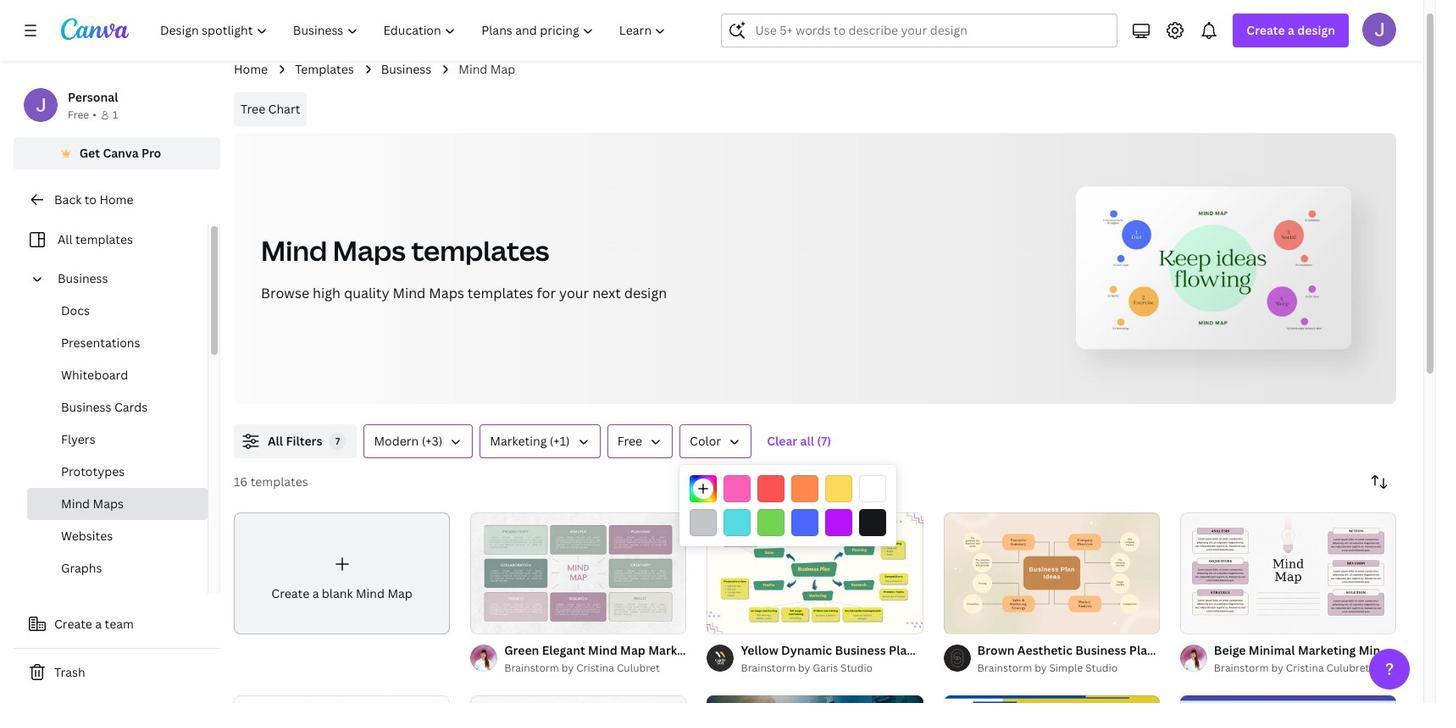 Task type: locate. For each thing, give the bounding box(es) containing it.
brainstorm by cristina culubret link for mind
[[505, 660, 687, 677]]

yellow dynamic business plan flowchart diagram mind map link
[[741, 642, 1087, 660]]

#c1c6cb image
[[690, 510, 717, 537]]

0 vertical spatial free
[[68, 108, 89, 122]]

clear
[[767, 433, 798, 449]]

brainstorm down yellow
[[741, 661, 796, 676]]

by for green
[[562, 661, 574, 676]]

for
[[537, 284, 556, 303]]

plan inside brown aesthetic business plan ideas brainstorm brainstorm by simple studio
[[1130, 643, 1155, 659]]

1 vertical spatial all
[[268, 433, 283, 449]]

2 cristina from the left
[[1287, 661, 1325, 676]]

3 by from the left
[[1035, 661, 1048, 676]]

brainstorm inside "yellow dynamic business plan flowchart diagram mind map brainstorm by garis studio"
[[741, 661, 796, 676]]

a for design
[[1289, 22, 1295, 38]]

1 horizontal spatial home
[[234, 61, 268, 77]]

1 vertical spatial design
[[625, 284, 667, 303]]

1 vertical spatial business link
[[51, 263, 198, 295]]

cristina inside green elegant mind map marketing brainstorming brainstorm by cristina culubret
[[577, 661, 615, 676]]

2 vertical spatial create
[[54, 616, 92, 632]]

brown aesthetic business plan ideas brainstorm image
[[944, 513, 1160, 634]]

0 horizontal spatial all
[[58, 231, 72, 248]]

mind map
[[459, 61, 516, 77]]

beige minimal marketing mind map brainstorm image up minimal
[[1181, 513, 1397, 634]]

tree
[[241, 101, 266, 117]]

1 cristina from the left
[[577, 661, 615, 676]]

1 brainstorm by cristina culubret link from the left
[[505, 660, 687, 677]]

modern (+3)
[[374, 433, 443, 449]]

business up the flyers at the left
[[61, 399, 112, 415]]

1 horizontal spatial design
[[1298, 22, 1336, 38]]

brainstorm down beige
[[1215, 661, 1270, 676]]

1 horizontal spatial brainstorm by cristina culubret link
[[1215, 660, 1397, 677]]

get canva pro
[[79, 145, 161, 161]]

beige minimal marketing mind map brainstorm image down elegant
[[471, 696, 687, 704]]

2 horizontal spatial marketing
[[1299, 643, 1357, 659]]

brainstorm by cristina culubret link down elegant
[[505, 660, 687, 677]]

clear all (7)
[[767, 433, 832, 449]]

2 vertical spatial maps
[[93, 496, 124, 512]]

2 horizontal spatial create
[[1247, 22, 1286, 38]]

mind maps
[[61, 496, 124, 512]]

marketing
[[490, 433, 547, 449], [649, 643, 707, 659], [1299, 643, 1357, 659]]

create a blank mind map
[[272, 586, 413, 602]]

brainstorm for brown aesthetic business plan ideas brainstorm
[[978, 661, 1033, 676]]

0 horizontal spatial culubret
[[617, 661, 660, 676]]

presentations
[[61, 335, 140, 351]]

0 horizontal spatial business link
[[51, 263, 198, 295]]

create inside 'dropdown button'
[[1247, 22, 1286, 38]]

1 horizontal spatial studio
[[1086, 661, 1118, 676]]

#fe884c image
[[792, 476, 819, 503]]

0 horizontal spatial free
[[68, 108, 89, 122]]

create a design
[[1247, 22, 1336, 38]]

studio
[[841, 661, 873, 676], [1086, 661, 1118, 676]]

design
[[1298, 22, 1336, 38], [625, 284, 667, 303]]

plan inside "yellow dynamic business plan flowchart diagram mind map brainstorm by garis studio"
[[889, 643, 915, 659]]

free left •
[[68, 108, 89, 122]]

cristina down elegant
[[577, 661, 615, 676]]

docs link
[[27, 295, 208, 327]]

cristina
[[577, 661, 615, 676], [1287, 661, 1325, 676]]

by down the dynamic
[[799, 661, 811, 676]]

culubret inside green elegant mind map marketing brainstorming brainstorm by cristina culubret
[[617, 661, 660, 676]]

business up brainstorm by garis studio link
[[835, 643, 886, 659]]

free for free •
[[68, 108, 89, 122]]

brainstorm inside green elegant mind map marketing brainstorming brainstorm by cristina culubret
[[505, 661, 559, 676]]

1 studio from the left
[[841, 661, 873, 676]]

free •
[[68, 108, 97, 122]]

all
[[801, 433, 815, 449]]

1 horizontal spatial beige minimal marketing mind map brainstorm image
[[1181, 513, 1397, 634]]

presentations link
[[27, 327, 208, 359]]

1 horizontal spatial marketing
[[649, 643, 707, 659]]

maps down the mind maps templates
[[429, 284, 464, 303]]

0 horizontal spatial marketing
[[490, 433, 547, 449]]

plan for ideas
[[1130, 643, 1155, 659]]

mind up browse
[[261, 232, 327, 269]]

brainstorm by cristina culubret link
[[505, 660, 687, 677], [1215, 660, 1397, 677]]

business
[[381, 61, 432, 77], [58, 270, 108, 287], [61, 399, 112, 415], [835, 643, 886, 659], [1076, 643, 1127, 659]]

0 horizontal spatial plan
[[889, 643, 915, 659]]

a inside 'button'
[[95, 616, 102, 632]]

tree chart link
[[234, 92, 307, 126]]

0 vertical spatial beige minimal marketing mind map brainstorm image
[[1181, 513, 1397, 634]]

by inside "yellow dynamic business plan flowchart diagram mind map brainstorm by garis studio"
[[799, 661, 811, 676]]

0 vertical spatial create
[[1247, 22, 1286, 38]]

flowchart
[[918, 643, 975, 659]]

1 horizontal spatial create
[[272, 586, 310, 602]]

aesthetic
[[1018, 643, 1073, 659]]

0 vertical spatial all
[[58, 231, 72, 248]]

maps up 'quality'
[[333, 232, 406, 269]]

maps down prototypes link
[[93, 496, 124, 512]]

0 horizontal spatial maps
[[93, 496, 124, 512]]

business link down top level navigation 'element'
[[381, 60, 432, 79]]

map inside 'link'
[[388, 586, 413, 602]]

1 plan from the left
[[889, 643, 915, 659]]

a inside 'link'
[[313, 586, 319, 602]]

business link
[[381, 60, 432, 79], [51, 263, 198, 295]]

0 horizontal spatial home
[[100, 192, 134, 208]]

0 horizontal spatial studio
[[841, 661, 873, 676]]

design left jacob simon icon
[[1298, 22, 1336, 38]]

#ffffff image
[[860, 476, 887, 503], [860, 476, 887, 503]]

brainstorm inside beige minimal marketing mind map bra brainstorm by cristina culubret
[[1215, 661, 1270, 676]]

home up the tree
[[234, 61, 268, 77]]

studio inside brown aesthetic business plan ideas brainstorm brainstorm by simple studio
[[1086, 661, 1118, 676]]

mind up websites
[[61, 496, 90, 512]]

blue modern product marketing mind map image
[[944, 696, 1160, 704]]

1 vertical spatial home
[[100, 192, 134, 208]]

create for create a design
[[1247, 22, 1286, 38]]

Search search field
[[756, 14, 1107, 47]]

by inside beige minimal marketing mind map bra brainstorm by cristina culubret
[[1272, 661, 1284, 676]]

2 brainstorm by cristina culubret link from the left
[[1215, 660, 1397, 677]]

free
[[68, 108, 89, 122], [618, 433, 643, 449]]

mind up simple
[[1029, 643, 1059, 659]]

2 vertical spatial a
[[95, 616, 102, 632]]

dynamic
[[782, 643, 833, 659]]

plan left ideas
[[1130, 643, 1155, 659]]

#74d353 image
[[758, 510, 785, 537]]

blue minimalist tips grow business brainstorm image
[[1181, 696, 1397, 704]]

design right next
[[625, 284, 667, 303]]

1 vertical spatial a
[[313, 586, 319, 602]]

home
[[234, 61, 268, 77], [100, 192, 134, 208]]

personal
[[68, 89, 118, 105]]

7 filter options selected element
[[329, 433, 346, 450]]

#fd5ebb image
[[724, 476, 751, 503]]

high
[[313, 284, 341, 303]]

culubret down green elegant mind map marketing brainstorming link
[[617, 661, 660, 676]]

templates
[[75, 231, 133, 248], [412, 232, 550, 269], [468, 284, 534, 303], [251, 474, 308, 490]]

next
[[593, 284, 621, 303]]

marketing inside beige minimal marketing mind map bra brainstorm by cristina culubret
[[1299, 643, 1357, 659]]

back to home link
[[14, 183, 220, 217]]

#74d353 image
[[758, 510, 785, 537]]

free right (+1)
[[618, 433, 643, 449]]

business inside brown aesthetic business plan ideas brainstorm brainstorm by simple studio
[[1076, 643, 1127, 659]]

maps for mind maps
[[93, 496, 124, 512]]

all down back
[[58, 231, 72, 248]]

brainstorm by simple studio link
[[978, 660, 1160, 677]]

2 by from the left
[[799, 661, 811, 676]]

marketing inside green elegant mind map marketing brainstorming brainstorm by cristina culubret
[[649, 643, 707, 659]]

green
[[505, 643, 540, 659]]

brainstorm down green
[[505, 661, 559, 676]]

brown aesthetic business plan ideas brainstorm link
[[978, 642, 1257, 660]]

2 horizontal spatial a
[[1289, 22, 1295, 38]]

brainstorm down diagram
[[978, 661, 1033, 676]]

templates right 16
[[251, 474, 308, 490]]

websites link
[[27, 521, 208, 553]]

studio down brown aesthetic business plan ideas brainstorm link
[[1086, 661, 1118, 676]]

marketing left "brainstorming"
[[649, 643, 707, 659]]

business link down "all templates" link
[[51, 263, 198, 295]]

1 horizontal spatial maps
[[333, 232, 406, 269]]

beige minimal marketing mind map brainstorm image
[[1181, 513, 1397, 634], [471, 696, 687, 704]]

mind
[[459, 61, 488, 77], [261, 232, 327, 269], [393, 284, 426, 303], [61, 496, 90, 512], [356, 586, 385, 602], [588, 643, 618, 659], [1029, 643, 1059, 659], [1360, 643, 1389, 659]]

trash link
[[14, 656, 220, 690]]

brainstorming
[[710, 643, 792, 659]]

templates link
[[295, 60, 354, 79]]

by down minimal
[[1272, 661, 1284, 676]]

0 horizontal spatial create
[[54, 616, 92, 632]]

brainstorm by cristina culubret link up blue minimalist tips grow business brainstorm image
[[1215, 660, 1397, 677]]

culubret
[[617, 661, 660, 676], [1327, 661, 1370, 676]]

0 vertical spatial maps
[[333, 232, 406, 269]]

Sort by button
[[1363, 465, 1397, 499]]

brown
[[978, 643, 1015, 659]]

1 vertical spatial maps
[[429, 284, 464, 303]]

all left filters at the left bottom
[[268, 433, 283, 449]]

#b612fb image
[[826, 510, 853, 537], [826, 510, 853, 537]]

canva
[[103, 145, 139, 161]]

docs
[[61, 303, 90, 319]]

white black simple product marketing brainstorm image
[[234, 695, 450, 704]]

1 vertical spatial free
[[618, 433, 643, 449]]

None search field
[[722, 14, 1119, 47]]

studio right garis
[[841, 661, 873, 676]]

0 horizontal spatial a
[[95, 616, 102, 632]]

free inside free button
[[618, 433, 643, 449]]

by down aesthetic
[[1035, 661, 1048, 676]]

create inside 'link'
[[272, 586, 310, 602]]

business cards
[[61, 399, 148, 415]]

create inside 'button'
[[54, 616, 92, 632]]

marketing right minimal
[[1299, 643, 1357, 659]]

(+3)
[[422, 433, 443, 449]]

#15181b image
[[860, 510, 887, 537], [860, 510, 887, 537]]

1 horizontal spatial all
[[268, 433, 283, 449]]

by for brown
[[1035, 661, 1048, 676]]

brainstorm by garis studio link
[[741, 660, 924, 677]]

culubret for map
[[617, 661, 660, 676]]

1 culubret from the left
[[617, 661, 660, 676]]

yellow
[[741, 643, 779, 659]]

culubret inside beige minimal marketing mind map bra brainstorm by cristina culubret
[[1327, 661, 1370, 676]]

create a design button
[[1234, 14, 1350, 47]]

by down elegant
[[562, 661, 574, 676]]

0 horizontal spatial beige minimal marketing mind map brainstorm image
[[471, 696, 687, 704]]

1 horizontal spatial plan
[[1130, 643, 1155, 659]]

2 horizontal spatial maps
[[429, 284, 464, 303]]

2 plan from the left
[[1130, 643, 1155, 659]]

home right to
[[100, 192, 134, 208]]

tree chart
[[241, 101, 301, 117]]

culubret down beige minimal marketing mind map bra link
[[1327, 661, 1370, 676]]

mind right blank
[[356, 586, 385, 602]]

marketing left (+1)
[[490, 433, 547, 449]]

1 vertical spatial create
[[272, 586, 310, 602]]

#fd5152 image
[[758, 476, 785, 503]]

2 culubret from the left
[[1327, 661, 1370, 676]]

0 vertical spatial a
[[1289, 22, 1295, 38]]

1 horizontal spatial culubret
[[1327, 661, 1370, 676]]

create for create a team
[[54, 616, 92, 632]]

templates left for
[[468, 284, 534, 303]]

ideas
[[1158, 643, 1189, 659]]

diagram
[[978, 643, 1027, 659]]

4 by from the left
[[1272, 661, 1284, 676]]

#55dbe0 image
[[724, 510, 751, 537], [724, 510, 751, 537]]

browse high quality mind maps templates for your next design
[[261, 284, 667, 303]]

map inside green elegant mind map marketing brainstorming brainstorm by cristina culubret
[[621, 643, 646, 659]]

map
[[491, 61, 516, 77], [388, 586, 413, 602], [621, 643, 646, 659], [1062, 643, 1087, 659], [1392, 643, 1417, 659]]

business inside "link"
[[61, 399, 112, 415]]

mind maps templates image
[[1035, 133, 1397, 404], [1085, 196, 1343, 341]]

1 horizontal spatial business link
[[381, 60, 432, 79]]

1 horizontal spatial a
[[313, 586, 319, 602]]

graphs
[[61, 560, 102, 576]]

all
[[58, 231, 72, 248], [268, 433, 283, 449]]

by inside brown aesthetic business plan ideas brainstorm brainstorm by simple studio
[[1035, 661, 1048, 676]]

map inside beige minimal marketing mind map bra brainstorm by cristina culubret
[[1392, 643, 1417, 659]]

1 horizontal spatial cristina
[[1287, 661, 1325, 676]]

1 horizontal spatial free
[[618, 433, 643, 449]]

green elegant mind map marketing brainstorming brainstorm by cristina culubret
[[505, 643, 792, 676]]

cristina inside beige minimal marketing mind map bra brainstorm by cristina culubret
[[1287, 661, 1325, 676]]

cristina down beige minimal marketing mind map bra link
[[1287, 661, 1325, 676]]

brainstorm right ideas
[[1192, 643, 1257, 659]]

create for create a blank mind map
[[272, 586, 310, 602]]

2 studio from the left
[[1086, 661, 1118, 676]]

0 vertical spatial design
[[1298, 22, 1336, 38]]

jacob simon image
[[1363, 13, 1397, 47]]

business up brainstorm by simple studio link
[[1076, 643, 1127, 659]]

a
[[1289, 22, 1295, 38], [313, 586, 319, 602], [95, 616, 102, 632]]

add a new color image
[[690, 476, 717, 503], [690, 476, 717, 503]]

cards
[[114, 399, 148, 415]]

1 vertical spatial beige minimal marketing mind map brainstorm image
[[471, 696, 687, 704]]

0 horizontal spatial cristina
[[577, 661, 615, 676]]

plan left flowchart
[[889, 643, 915, 659]]

#fed958 image
[[826, 476, 853, 503]]

1 by from the left
[[562, 661, 574, 676]]

by inside green elegant mind map marketing brainstorming brainstorm by cristina culubret
[[562, 661, 574, 676]]

mind left "bra"
[[1360, 643, 1389, 659]]

mind right elegant
[[588, 643, 618, 659]]

a inside 'dropdown button'
[[1289, 22, 1295, 38]]

flyers
[[61, 432, 96, 448]]

brown aesthetic business plan ideas brainstorm brainstorm by simple studio
[[978, 643, 1257, 676]]

0 horizontal spatial brainstorm by cristina culubret link
[[505, 660, 687, 677]]



Task type: vqa. For each thing, say whether or not it's contained in the screenshot.
Yellow
yes



Task type: describe. For each thing, give the bounding box(es) containing it.
trash
[[54, 665, 85, 681]]

get
[[79, 145, 100, 161]]

0 vertical spatial home
[[234, 61, 268, 77]]

•
[[93, 108, 97, 122]]

quality
[[344, 284, 390, 303]]

16 templates
[[234, 474, 308, 490]]

free for free
[[618, 433, 643, 449]]

#4a66fb image
[[792, 510, 819, 537]]

team
[[105, 616, 134, 632]]

color
[[690, 433, 722, 449]]

green elegant mind map marketing brainstorming image
[[471, 513, 687, 634]]

business up docs
[[58, 270, 108, 287]]

clear all (7) button
[[759, 425, 840, 459]]

business down top level navigation 'element'
[[381, 61, 432, 77]]

plan for flowchart
[[889, 643, 915, 659]]

a for team
[[95, 616, 102, 632]]

mind inside green elegant mind map marketing brainstorming brainstorm by cristina culubret
[[588, 643, 618, 659]]

green elegant mind map marketing brainstorming link
[[505, 642, 792, 660]]

flyers link
[[27, 424, 208, 456]]

free button
[[608, 425, 673, 459]]

simple
[[1050, 661, 1084, 676]]

graphs link
[[27, 553, 208, 585]]

marketing inside 'button'
[[490, 433, 547, 449]]

top level navigation element
[[149, 14, 681, 47]]

beige
[[1215, 643, 1247, 659]]

marketing (+1) button
[[480, 425, 601, 459]]

mind inside 'link'
[[356, 586, 385, 602]]

(+1)
[[550, 433, 570, 449]]

back to home
[[54, 192, 134, 208]]

elegant
[[542, 643, 586, 659]]

#fd5152 image
[[758, 476, 785, 503]]

mind inside "yellow dynamic business plan flowchart diagram mind map brainstorm by garis studio"
[[1029, 643, 1059, 659]]

templates
[[295, 61, 354, 77]]

create a blank mind map link
[[234, 513, 450, 635]]

browse
[[261, 284, 310, 303]]

mind maps templates
[[261, 232, 550, 269]]

create a team button
[[14, 608, 220, 642]]

7
[[335, 435, 340, 448]]

pro
[[142, 145, 161, 161]]

all templates link
[[24, 224, 198, 256]]

business cards link
[[27, 392, 208, 424]]

websites
[[61, 528, 113, 544]]

cristina for mind
[[577, 661, 615, 676]]

all for all filters
[[268, 433, 283, 449]]

blue white modern swot analysis business marketing mind map image
[[707, 696, 924, 704]]

to
[[84, 192, 97, 208]]

all for all templates
[[58, 231, 72, 248]]

create a blank mind map element
[[234, 513, 450, 635]]

brainstorm by cristina culubret link for marketing
[[1215, 660, 1397, 677]]

business inside "yellow dynamic business plan flowchart diagram mind map brainstorm by garis studio"
[[835, 643, 886, 659]]

#fd5ebb image
[[724, 476, 751, 503]]

chart
[[268, 101, 301, 117]]

0 horizontal spatial design
[[625, 284, 667, 303]]

cristina for marketing
[[1287, 661, 1325, 676]]

all filters
[[268, 433, 323, 449]]

whiteboard
[[61, 367, 128, 383]]

modern (+3) button
[[364, 425, 473, 459]]

maps for mind maps templates
[[333, 232, 406, 269]]

color button
[[680, 425, 752, 459]]

#c1c6cb image
[[690, 510, 717, 537]]

16
[[234, 474, 248, 490]]

yellow dynamic business plan flowchart diagram mind map image
[[707, 513, 924, 634]]

#fe884c image
[[792, 476, 819, 503]]

filters
[[286, 433, 323, 449]]

back
[[54, 192, 82, 208]]

yellow dynamic business plan flowchart diagram mind map brainstorm by garis studio
[[741, 643, 1087, 676]]

all templates
[[58, 231, 133, 248]]

minimal
[[1249, 643, 1296, 659]]

culubret for mind
[[1327, 661, 1370, 676]]

prototypes link
[[27, 456, 208, 488]]

(7)
[[817, 433, 832, 449]]

whiteboard link
[[27, 359, 208, 392]]

beige minimal marketing mind map bra brainstorm by cristina culubret
[[1215, 643, 1437, 676]]

mind inside beige minimal marketing mind map bra brainstorm by cristina culubret
[[1360, 643, 1389, 659]]

bra
[[1420, 643, 1437, 659]]

garis
[[813, 661, 839, 676]]

create a team
[[54, 616, 134, 632]]

templates down 'back to home'
[[75, 231, 133, 248]]

#fed958 image
[[826, 476, 853, 503]]

templates up browse high quality mind maps templates for your next design
[[412, 232, 550, 269]]

prototypes
[[61, 464, 125, 480]]

brainstorm for beige minimal marketing mind map bra
[[1215, 661, 1270, 676]]

design inside 'dropdown button'
[[1298, 22, 1336, 38]]

by for beige
[[1272, 661, 1284, 676]]

brainstorm for green elegant mind map marketing brainstorming
[[505, 661, 559, 676]]

blank
[[322, 586, 353, 602]]

a for blank
[[313, 586, 319, 602]]

modern
[[374, 433, 419, 449]]

beige minimal marketing mind map bra link
[[1215, 642, 1437, 660]]

studio inside "yellow dynamic business plan flowchart diagram mind map brainstorm by garis studio"
[[841, 661, 873, 676]]

mind right 'quality'
[[393, 284, 426, 303]]

1
[[113, 108, 118, 122]]

#4a66fb image
[[792, 510, 819, 537]]

home link
[[234, 60, 268, 79]]

get canva pro button
[[14, 137, 220, 170]]

0 vertical spatial business link
[[381, 60, 432, 79]]

mind down top level navigation 'element'
[[459, 61, 488, 77]]

map inside "yellow dynamic business plan flowchart diagram mind map brainstorm by garis studio"
[[1062, 643, 1087, 659]]



